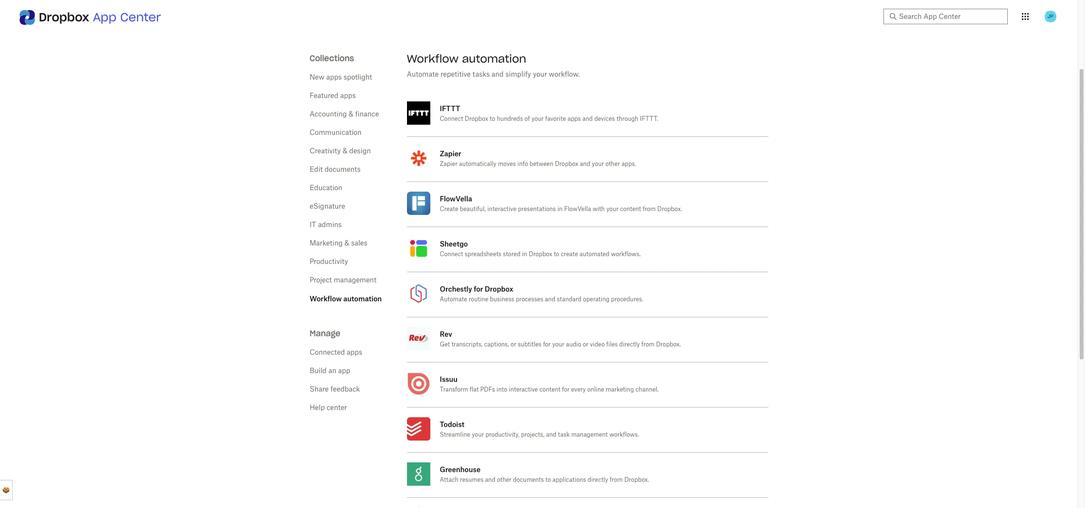 Task type: describe. For each thing, give the bounding box(es) containing it.
and inside greenhouse attach resumes and other documents to applications directly from dropbox.
[[485, 478, 496, 484]]

creativity & design
[[310, 148, 371, 155]]

accounting & finance link
[[310, 111, 379, 118]]

resumes
[[460, 478, 484, 484]]

1 vertical spatial automation
[[344, 295, 382, 303]]

communication link
[[310, 130, 362, 137]]

stored
[[503, 252, 521, 258]]

standard
[[557, 297, 582, 303]]

dropbox inside orchestly for dropbox automate routine business processes and standard operating procedures.
[[485, 285, 514, 294]]

marketing & sales link
[[310, 241, 368, 247]]

management inside todoist streamline your productivity, projects, and task management workflows.
[[572, 433, 608, 438]]

other inside greenhouse attach resumes and other documents to applications directly from dropbox.
[[497, 478, 512, 484]]

content inside flowvella create beautiful, interactive presentations in flowvella with your content from dropbox.
[[621, 207, 642, 212]]

help center
[[310, 405, 347, 412]]

for inside rev get transcripts, captions, or subtitles for your audio or video files directly from dropbox.
[[544, 342, 551, 348]]

marketing
[[606, 387, 634, 393]]

for inside orchestly for dropbox automate routine business processes and standard operating procedures.
[[474, 285, 484, 294]]

0 vertical spatial management
[[334, 278, 377, 284]]

workflow.
[[549, 71, 580, 78]]

streamline
[[440, 433, 471, 438]]

between
[[530, 161, 554, 167]]

dropbox inside "zapier zapier automatically moves info between dropbox and your other apps."
[[555, 161, 579, 167]]

projects,
[[521, 433, 545, 438]]

esignature
[[310, 204, 345, 210]]

pdfs
[[481, 387, 495, 393]]

create
[[440, 207, 459, 212]]

education
[[310, 185, 343, 192]]

accounting & finance
[[310, 111, 379, 118]]

1 or from the left
[[511, 342, 517, 348]]

rev
[[440, 331, 453, 339]]

captions,
[[485, 342, 509, 348]]

applications
[[553, 478, 587, 484]]

spotlight
[[344, 74, 372, 81]]

ifttt.
[[641, 116, 659, 122]]

repetitive
[[441, 71, 471, 78]]

workflows. inside sheetgo connect spreadsheets stored in dropbox to create automated workflows.
[[612, 252, 641, 258]]

new apps spotlight
[[310, 74, 372, 81]]

share feedback link
[[310, 387, 360, 394]]

moves
[[498, 161, 516, 167]]

task
[[558, 433, 570, 438]]

in inside flowvella create beautiful, interactive presentations in flowvella with your content from dropbox.
[[558, 207, 563, 212]]

creativity
[[310, 148, 341, 155]]

ifttt
[[440, 105, 461, 113]]

zapier zapier automatically moves info between dropbox and your other apps.
[[440, 150, 637, 167]]

marketing
[[310, 241, 343, 247]]

new apps spotlight link
[[310, 74, 372, 81]]

center
[[120, 10, 161, 25]]

jp
[[1048, 13, 1054, 19]]

rev get transcripts, captions, or subtitles for your audio or video files directly from dropbox.
[[440, 331, 681, 348]]

info
[[518, 161, 528, 167]]

from inside greenhouse attach resumes and other documents to applications directly from dropbox.
[[610, 478, 623, 484]]

sheetgo connect spreadsheets stored in dropbox to create automated workflows.
[[440, 240, 641, 258]]

hundreds
[[497, 116, 523, 122]]

& for design
[[343, 148, 348, 155]]

edit
[[310, 167, 323, 174]]

feedback
[[331, 387, 360, 394]]

help
[[310, 405, 325, 412]]

dropbox. inside rev get transcripts, captions, or subtitles for your audio or video files directly from dropbox.
[[657, 342, 681, 348]]

project management
[[310, 278, 377, 284]]

and inside todoist streamline your productivity, projects, and task management workflows.
[[547, 433, 557, 438]]

favorite
[[546, 116, 566, 122]]

your inside todoist streamline your productivity, projects, and task management workflows.
[[472, 433, 484, 438]]

0 horizontal spatial documents
[[325, 167, 361, 174]]

in inside sheetgo connect spreadsheets stored in dropbox to create automated workflows.
[[522, 252, 528, 258]]

manage
[[310, 329, 341, 339]]

0 horizontal spatial flowvella
[[440, 195, 472, 203]]

orchestly for dropbox automate routine business processes and standard operating procedures.
[[440, 285, 644, 303]]

flowvella create beautiful, interactive presentations in flowvella with your content from dropbox.
[[440, 195, 683, 212]]

greenhouse attach resumes and other documents to applications directly from dropbox.
[[440, 466, 650, 484]]

dropbox. inside greenhouse attach resumes and other documents to applications directly from dropbox.
[[625, 478, 650, 484]]

creativity & design link
[[310, 148, 371, 155]]

Search App Center text field
[[900, 11, 1003, 22]]

beautiful,
[[460, 207, 486, 212]]

your right simplify at the left of the page
[[533, 71, 548, 78]]

project management link
[[310, 278, 377, 284]]

content inside issuu transform flat pdfs into interactive content for every online marketing channel.
[[540, 387, 561, 393]]

apps.
[[622, 161, 637, 167]]

issuu transform flat pdfs into interactive content for every online marketing channel.
[[440, 376, 659, 393]]

education link
[[310, 185, 343, 192]]

1 zapier from the top
[[440, 150, 462, 158]]

workflow automation link
[[310, 295, 382, 303]]

app
[[93, 10, 117, 25]]

build
[[310, 368, 327, 375]]

sheetgo
[[440, 240, 468, 248]]

connect for ifttt
[[440, 116, 464, 122]]

devices
[[595, 116, 616, 122]]

design
[[350, 148, 371, 155]]

sales
[[351, 241, 368, 247]]

connected
[[310, 350, 345, 357]]

build an app link
[[310, 368, 351, 375]]

directly inside rev get transcripts, captions, or subtitles for your audio or video files directly from dropbox.
[[620, 342, 640, 348]]

0 vertical spatial workflow automation
[[407, 52, 527, 66]]

featured
[[310, 93, 339, 100]]

to for greenhouse
[[546, 478, 551, 484]]

it
[[310, 222, 316, 229]]

workflows. inside todoist streamline your productivity, projects, and task management workflows.
[[610, 433, 640, 438]]

0 vertical spatial automation
[[462, 52, 527, 66]]

& for finance
[[349, 111, 354, 118]]

your inside ifttt connect dropbox to hundreds of your favorite apps and devices through ifttt.
[[532, 116, 544, 122]]

connected apps link
[[310, 350, 363, 357]]

routine
[[469, 297, 489, 303]]

connected apps
[[310, 350, 363, 357]]

collections
[[310, 53, 354, 63]]



Task type: vqa. For each thing, say whether or not it's contained in the screenshot.


Task type: locate. For each thing, give the bounding box(es) containing it.
get
[[440, 342, 450, 348]]

workflows.
[[612, 252, 641, 258], [610, 433, 640, 438]]

dropbox up business
[[485, 285, 514, 294]]

edit documents link
[[310, 167, 361, 174]]

1 vertical spatial &
[[343, 148, 348, 155]]

to left create
[[554, 252, 560, 258]]

1 vertical spatial connect
[[440, 252, 464, 258]]

0 vertical spatial &
[[349, 111, 354, 118]]

esignature link
[[310, 204, 345, 210]]

interactive inside flowvella create beautiful, interactive presentations in flowvella with your content from dropbox.
[[488, 207, 517, 212]]

0 horizontal spatial in
[[522, 252, 528, 258]]

to left hundreds
[[490, 116, 496, 122]]

2 vertical spatial for
[[562, 387, 570, 393]]

0 vertical spatial automate
[[407, 71, 439, 78]]

for inside issuu transform flat pdfs into interactive content for every online marketing channel.
[[562, 387, 570, 393]]

it admins
[[310, 222, 342, 229]]

0 vertical spatial other
[[606, 161, 620, 167]]

and right resumes
[[485, 478, 496, 484]]

1 vertical spatial other
[[497, 478, 512, 484]]

your inside flowvella create beautiful, interactive presentations in flowvella with your content from dropbox.
[[607, 207, 619, 212]]

& left design
[[343, 148, 348, 155]]

project
[[310, 278, 332, 284]]

2 horizontal spatial for
[[562, 387, 570, 393]]

interactive
[[488, 207, 517, 212], [509, 387, 538, 393]]

workflow up repetitive on the top of page
[[407, 52, 459, 66]]

share
[[310, 387, 329, 394]]

and
[[492, 71, 504, 78], [583, 116, 593, 122], [580, 161, 591, 167], [545, 297, 556, 303], [547, 433, 557, 438], [485, 478, 496, 484]]

for right subtitles
[[544, 342, 551, 348]]

zapier up 'automatically'
[[440, 150, 462, 158]]

your inside "zapier zapier automatically moves info between dropbox and your other apps."
[[592, 161, 604, 167]]

0 horizontal spatial content
[[540, 387, 561, 393]]

2 vertical spatial from
[[610, 478, 623, 484]]

interactive inside issuu transform flat pdfs into interactive content for every online marketing channel.
[[509, 387, 538, 393]]

1 horizontal spatial or
[[583, 342, 589, 348]]

directly right files
[[620, 342, 640, 348]]

content left every
[[540, 387, 561, 393]]

workflow down project
[[310, 295, 342, 303]]

channel.
[[636, 387, 659, 393]]

files
[[607, 342, 618, 348]]

1 horizontal spatial content
[[621, 207, 642, 212]]

0 vertical spatial documents
[[325, 167, 361, 174]]

1 vertical spatial in
[[522, 252, 528, 258]]

dropbox right stored
[[529, 252, 553, 258]]

your inside rev get transcripts, captions, or subtitles for your audio or video files directly from dropbox.
[[553, 342, 565, 348]]

dropbox right between
[[555, 161, 579, 167]]

apps up accounting & finance
[[340, 93, 356, 100]]

or left subtitles
[[511, 342, 517, 348]]

your right the with
[[607, 207, 619, 212]]

management right task
[[572, 433, 608, 438]]

other right resumes
[[497, 478, 512, 484]]

new
[[310, 74, 325, 81]]

business
[[490, 297, 515, 303]]

0 horizontal spatial for
[[474, 285, 484, 294]]

in
[[558, 207, 563, 212], [522, 252, 528, 258]]

1 vertical spatial directly
[[588, 478, 609, 484]]

workflows. down marketing on the right bottom of page
[[610, 433, 640, 438]]

dropbox left app
[[39, 10, 89, 25]]

from inside rev get transcripts, captions, or subtitles for your audio or video files directly from dropbox.
[[642, 342, 655, 348]]

0 horizontal spatial management
[[334, 278, 377, 284]]

online
[[588, 387, 605, 393]]

0 vertical spatial from
[[643, 207, 656, 212]]

interactive right into
[[509, 387, 538, 393]]

directly inside greenhouse attach resumes and other documents to applications directly from dropbox.
[[588, 478, 609, 484]]

your right streamline
[[472, 433, 484, 438]]

dropbox inside ifttt connect dropbox to hundreds of your favorite apps and devices through ifttt.
[[465, 116, 489, 122]]

ifttt connect dropbox to hundreds of your favorite apps and devices through ifttt.
[[440, 105, 659, 122]]

connect
[[440, 116, 464, 122], [440, 252, 464, 258]]

1 vertical spatial interactive
[[509, 387, 538, 393]]

and left standard
[[545, 297, 556, 303]]

0 vertical spatial dropbox.
[[658, 207, 683, 212]]

create
[[561, 252, 578, 258]]

from
[[643, 207, 656, 212], [642, 342, 655, 348], [610, 478, 623, 484]]

1 horizontal spatial workflow
[[407, 52, 459, 66]]

or left "video"
[[583, 342, 589, 348]]

todoist
[[440, 421, 465, 429]]

apps for featured apps
[[340, 93, 356, 100]]

apps right the favorite
[[568, 116, 581, 122]]

connect for sheetgo
[[440, 252, 464, 258]]

0 vertical spatial content
[[621, 207, 642, 212]]

1 vertical spatial for
[[544, 342, 551, 348]]

1 horizontal spatial for
[[544, 342, 551, 348]]

apps
[[327, 74, 342, 81], [340, 93, 356, 100], [568, 116, 581, 122], [347, 350, 363, 357]]

1 horizontal spatial workflow automation
[[407, 52, 527, 66]]

tasks
[[473, 71, 490, 78]]

for up routine
[[474, 285, 484, 294]]

2 vertical spatial &
[[345, 241, 350, 247]]

automate inside orchestly for dropbox automate routine business processes and standard operating procedures.
[[440, 297, 468, 303]]

simplify
[[506, 71, 532, 78]]

& for sales
[[345, 241, 350, 247]]

1 horizontal spatial automate
[[440, 297, 468, 303]]

automate repetitive tasks and simplify your workflow.
[[407, 71, 580, 78]]

to inside greenhouse attach resumes and other documents to applications directly from dropbox.
[[546, 478, 551, 484]]

1 horizontal spatial management
[[572, 433, 608, 438]]

1 vertical spatial documents
[[513, 478, 544, 484]]

automated
[[580, 252, 610, 258]]

through
[[617, 116, 639, 122]]

automate down the orchestly
[[440, 297, 468, 303]]

flowvella
[[440, 195, 472, 203], [565, 207, 592, 212]]

& left sales
[[345, 241, 350, 247]]

1 vertical spatial workflows.
[[610, 433, 640, 438]]

edit documents
[[310, 167, 361, 174]]

1 horizontal spatial to
[[546, 478, 551, 484]]

workflow automation down project management link
[[310, 295, 382, 303]]

to inside ifttt connect dropbox to hundreds of your favorite apps and devices through ifttt.
[[490, 116, 496, 122]]

finance
[[356, 111, 379, 118]]

productivity link
[[310, 259, 348, 266]]

1 horizontal spatial in
[[558, 207, 563, 212]]

spreadsheets
[[465, 252, 502, 258]]

0 vertical spatial for
[[474, 285, 484, 294]]

2 vertical spatial to
[[546, 478, 551, 484]]

and right between
[[580, 161, 591, 167]]

2 or from the left
[[583, 342, 589, 348]]

1 horizontal spatial other
[[606, 161, 620, 167]]

flowvella left the with
[[565, 207, 592, 212]]

workflow automation up repetitive on the top of page
[[407, 52, 527, 66]]

with
[[593, 207, 605, 212]]

documents left applications
[[513, 478, 544, 484]]

2 horizontal spatial to
[[554, 252, 560, 258]]

workflows. right automated
[[612, 252, 641, 258]]

admins
[[318, 222, 342, 229]]

0 vertical spatial workflows.
[[612, 252, 641, 258]]

automation down project management link
[[344, 295, 382, 303]]

0 horizontal spatial automate
[[407, 71, 439, 78]]

and right 'tasks'
[[492, 71, 504, 78]]

featured apps link
[[310, 93, 356, 100]]

0 vertical spatial connect
[[440, 116, 464, 122]]

1 vertical spatial management
[[572, 433, 608, 438]]

content right the with
[[621, 207, 642, 212]]

of
[[525, 116, 530, 122]]

2 connect from the top
[[440, 252, 464, 258]]

and inside "zapier zapier automatically moves info between dropbox and your other apps."
[[580, 161, 591, 167]]

automate
[[407, 71, 439, 78], [440, 297, 468, 303]]

1 vertical spatial workflow automation
[[310, 295, 382, 303]]

greenhouse
[[440, 466, 481, 474]]

in right presentations
[[558, 207, 563, 212]]

1 connect from the top
[[440, 116, 464, 122]]

to left applications
[[546, 478, 551, 484]]

connect inside sheetgo connect spreadsheets stored in dropbox to create automated workflows.
[[440, 252, 464, 258]]

build an app
[[310, 368, 351, 375]]

1 horizontal spatial automation
[[462, 52, 527, 66]]

processes
[[516, 297, 544, 303]]

0 horizontal spatial directly
[[588, 478, 609, 484]]

0 vertical spatial flowvella
[[440, 195, 472, 203]]

your left apps. on the top
[[592, 161, 604, 167]]

1 vertical spatial to
[[554, 252, 560, 258]]

0 vertical spatial interactive
[[488, 207, 517, 212]]

audio
[[566, 342, 582, 348]]

dropbox inside sheetgo connect spreadsheets stored in dropbox to create automated workflows.
[[529, 252, 553, 258]]

your left audio
[[553, 342, 565, 348]]

0 vertical spatial workflow
[[407, 52, 459, 66]]

attach
[[440, 478, 459, 484]]

and inside orchestly for dropbox automate routine business processes and standard operating procedures.
[[545, 297, 556, 303]]

2 zapier from the top
[[440, 161, 458, 167]]

management
[[334, 278, 377, 284], [572, 433, 608, 438]]

0 horizontal spatial workflow
[[310, 295, 342, 303]]

1 horizontal spatial directly
[[620, 342, 640, 348]]

connect inside ifttt connect dropbox to hundreds of your favorite apps and devices through ifttt.
[[440, 116, 464, 122]]

automation up automate repetitive tasks and simplify your workflow.
[[462, 52, 527, 66]]

dropbox. inside flowvella create beautiful, interactive presentations in flowvella with your content from dropbox.
[[658, 207, 683, 212]]

subtitles
[[518, 342, 542, 348]]

1 horizontal spatial documents
[[513, 478, 544, 484]]

apps for new apps spotlight
[[327, 74, 342, 81]]

apps right new
[[327, 74, 342, 81]]

1 vertical spatial automate
[[440, 297, 468, 303]]

0 vertical spatial zapier
[[440, 150, 462, 158]]

automatically
[[459, 161, 497, 167]]

flat
[[470, 387, 479, 393]]

automation
[[462, 52, 527, 66], [344, 295, 382, 303]]

video
[[591, 342, 605, 348]]

1 vertical spatial workflow
[[310, 295, 342, 303]]

center
[[327, 405, 347, 412]]

1 vertical spatial flowvella
[[565, 207, 592, 212]]

0 horizontal spatial to
[[490, 116, 496, 122]]

0 vertical spatial to
[[490, 116, 496, 122]]

1 vertical spatial from
[[642, 342, 655, 348]]

every
[[572, 387, 586, 393]]

app
[[338, 368, 351, 375]]

productivity
[[310, 259, 348, 266]]

apps up app
[[347, 350, 363, 357]]

management up "workflow automation" link
[[334, 278, 377, 284]]

connect down the sheetgo
[[440, 252, 464, 258]]

0 vertical spatial in
[[558, 207, 563, 212]]

presentations
[[518, 207, 556, 212]]

jp button
[[1044, 9, 1059, 24]]

from inside flowvella create beautiful, interactive presentations in flowvella with your content from dropbox.
[[643, 207, 656, 212]]

apps inside ifttt connect dropbox to hundreds of your favorite apps and devices through ifttt.
[[568, 116, 581, 122]]

0 vertical spatial directly
[[620, 342, 640, 348]]

orchestly
[[440, 285, 473, 294]]

directly right applications
[[588, 478, 609, 484]]

2 vertical spatial dropbox.
[[625, 478, 650, 484]]

marketing & sales
[[310, 241, 368, 247]]

0 horizontal spatial or
[[511, 342, 517, 348]]

other
[[606, 161, 620, 167], [497, 478, 512, 484]]

and inside ifttt connect dropbox to hundreds of your favorite apps and devices through ifttt.
[[583, 116, 593, 122]]

dropbox left hundreds
[[465, 116, 489, 122]]

for left every
[[562, 387, 570, 393]]

documents down creativity & design link
[[325, 167, 361, 174]]

apps for connected apps
[[347, 350, 363, 357]]

workflow automation
[[407, 52, 527, 66], [310, 295, 382, 303]]

& left finance
[[349, 111, 354, 118]]

0 horizontal spatial other
[[497, 478, 512, 484]]

accounting
[[310, 111, 347, 118]]

interactive right beautiful,
[[488, 207, 517, 212]]

help center link
[[310, 405, 347, 412]]

your right of
[[532, 116, 544, 122]]

other inside "zapier zapier automatically moves info between dropbox and your other apps."
[[606, 161, 620, 167]]

other left apps. on the top
[[606, 161, 620, 167]]

transcripts,
[[452, 342, 483, 348]]

1 vertical spatial dropbox.
[[657, 342, 681, 348]]

zapier left 'automatically'
[[440, 161, 458, 167]]

1 horizontal spatial flowvella
[[565, 207, 592, 212]]

and left task
[[547, 433, 557, 438]]

procedures.
[[612, 297, 644, 303]]

automate left repetitive on the top of page
[[407, 71, 439, 78]]

flowvella up create at left top
[[440, 195, 472, 203]]

to for sheetgo
[[554, 252, 560, 258]]

0 horizontal spatial workflow automation
[[310, 295, 382, 303]]

1 vertical spatial content
[[540, 387, 561, 393]]

it admins link
[[310, 222, 342, 229]]

0 horizontal spatial automation
[[344, 295, 382, 303]]

transform
[[440, 387, 469, 393]]

dropbox.
[[658, 207, 683, 212], [657, 342, 681, 348], [625, 478, 650, 484]]

and left devices
[[583, 116, 593, 122]]

share feedback
[[310, 387, 360, 394]]

in right stored
[[522, 252, 528, 258]]

to inside sheetgo connect spreadsheets stored in dropbox to create automated workflows.
[[554, 252, 560, 258]]

documents
[[325, 167, 361, 174], [513, 478, 544, 484]]

featured apps
[[310, 93, 356, 100]]

todoist streamline your productivity, projects, and task management workflows.
[[440, 421, 640, 438]]

1 vertical spatial zapier
[[440, 161, 458, 167]]

connect down ifttt
[[440, 116, 464, 122]]

documents inside greenhouse attach resumes and other documents to applications directly from dropbox.
[[513, 478, 544, 484]]



